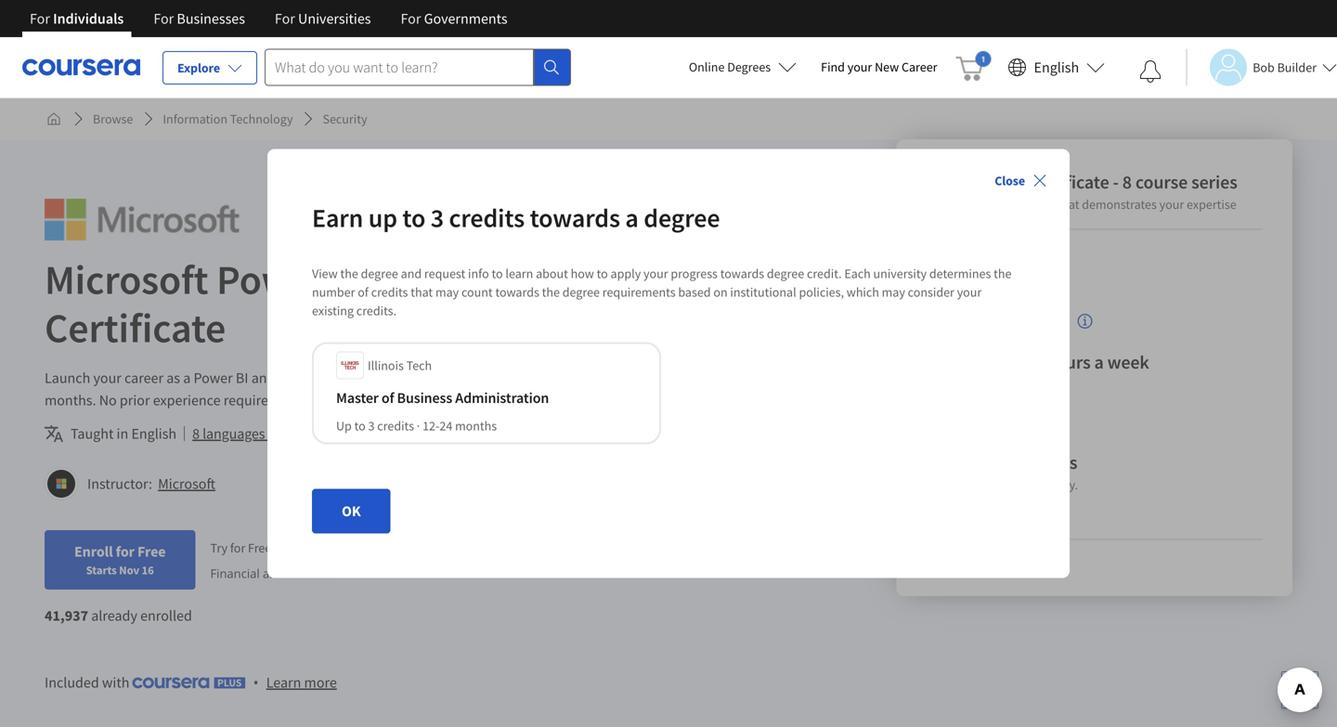 Task type: locate. For each thing, give the bounding box(es) containing it.
1 vertical spatial experience
[[153, 391, 221, 410]]

1 vertical spatial available
[[283, 565, 333, 582]]

months.
[[45, 391, 96, 410]]

1 vertical spatial of
[[382, 389, 394, 407]]

degree down how
[[563, 284, 600, 301]]

earn up to 3 credits towards a degree
[[312, 202, 720, 234]]

your up no
[[93, 369, 122, 387]]

learn inside • learn more
[[266, 674, 301, 692]]

earn inside professional certificate - 8 course series earn a career credential that demonstrates your expertise
[[927, 196, 952, 213]]

microsoft link
[[158, 475, 215, 493]]

experience inside beginner level recommended experience
[[1012, 313, 1071, 330]]

up for earn up to 3 credits
[[967, 451, 987, 474]]

for inside enroll for free starts nov 16
[[116, 543, 135, 561]]

your right find
[[848, 59, 873, 75]]

2 vertical spatial towards
[[496, 284, 540, 301]]

1 horizontal spatial certificate
[[1028, 170, 1110, 194]]

5 inside launch your career as a power bi analyst. learn the in-demand business intelligence skills that will have you job-ready in less than 5 months. no prior experience required to get started.
[[849, 369, 857, 387]]

your
[[848, 59, 873, 75], [1160, 196, 1185, 213], [644, 265, 669, 282], [958, 284, 982, 301], [93, 369, 122, 387], [353, 540, 378, 556]]

demonstrates
[[1083, 196, 1157, 213]]

0 vertical spatial 8
[[1123, 170, 1132, 194]]

enroll right 'free:' at the bottom left of page
[[277, 540, 309, 556]]

of
[[358, 284, 369, 301], [382, 389, 394, 407], [974, 477, 984, 493]]

1 vertical spatial months
[[455, 418, 497, 434]]

your down 'course'
[[1160, 196, 1185, 213]]

businesses
[[177, 9, 245, 28]]

to right the up
[[355, 418, 366, 434]]

for for individuals
[[30, 9, 50, 28]]

coursera image
[[22, 52, 140, 82]]

0 vertical spatial experience
[[1012, 313, 1071, 330]]

no
[[99, 391, 117, 410]]

available right aid
[[283, 565, 333, 582]]

start
[[326, 540, 351, 556]]

certificate up as
[[45, 302, 226, 354]]

credits down earn up to 3 credits
[[987, 477, 1024, 493]]

earn up number on the right bottom
[[927, 451, 963, 474]]

4 for from the left
[[401, 9, 421, 28]]

for left the businesses
[[154, 9, 174, 28]]

earn up to 3 credits towards a degree dialog
[[268, 149, 1070, 578]]

0 horizontal spatial 3
[[368, 418, 375, 434]]

months down recommended
[[940, 351, 1000, 374]]

1 vertical spatial professional
[[605, 254, 822, 305]]

institutional
[[731, 284, 797, 301]]

for for businesses
[[154, 9, 174, 28]]

microsoft
[[45, 254, 209, 305], [158, 475, 215, 493]]

5 down recommended
[[927, 351, 936, 374]]

1 vertical spatial towards
[[721, 265, 765, 282]]

the
[[341, 265, 358, 282], [994, 265, 1012, 282], [542, 284, 560, 301], [341, 369, 362, 387]]

1 horizontal spatial english
[[1035, 58, 1080, 77]]

how
[[571, 265, 594, 282]]

0 horizontal spatial that
[[411, 284, 433, 301]]

microsoft image for microsoft power bi data analyst professional certificate
[[45, 199, 239, 241]]

career
[[963, 196, 998, 213], [125, 369, 164, 387]]

0 vertical spatial microsoft image
[[45, 199, 239, 241]]

1 horizontal spatial 8
[[1123, 170, 1132, 194]]

8 inside professional certificate - 8 course series earn a career credential that demonstrates your expertise
[[1123, 170, 1132, 194]]

2 horizontal spatial that
[[1058, 196, 1080, 213]]

1 vertical spatial english
[[131, 425, 177, 443]]

towards up how
[[530, 202, 621, 234]]

degree up the institutional
[[767, 265, 805, 282]]

the inside launch your career as a power bi analyst. learn the in-demand business intelligence skills that will have you job-ready in less than 5 months. no prior experience required to get started.
[[341, 369, 362, 387]]

content
[[378, 425, 426, 443]]

number
[[927, 477, 971, 493]]

you
[[688, 369, 711, 387]]

career up prior
[[125, 369, 164, 387]]

1 vertical spatial 3
[[368, 418, 375, 434]]

bi inside launch your career as a power bi analyst. learn the in-demand business intelligence skills that will have you job-ready in less than 5 months. no prior experience required to get started.
[[236, 369, 249, 387]]

english
[[1035, 58, 1080, 77], [131, 425, 177, 443]]

that inside view the degree and request info to learn about how to apply your progress towards degree credit. each university determines the number of credits that may count towards the degree requirements based on institutional policies, which may consider your existing credits.
[[411, 284, 433, 301]]

1 vertical spatial microsoft
[[158, 475, 215, 493]]

experience
[[1012, 313, 1071, 330], [153, 391, 221, 410]]

skills
[[568, 369, 599, 387]]

1 horizontal spatial career
[[963, 196, 998, 213]]

learn
[[303, 369, 338, 387], [266, 674, 301, 692]]

have
[[655, 369, 685, 387]]

2 for from the left
[[154, 9, 174, 28]]

may right the '·'
[[429, 425, 455, 443]]

0 vertical spatial 3
[[431, 202, 444, 234]]

0 horizontal spatial up
[[369, 202, 398, 234]]

to inside try for free: enroll to start your 7-day full access free trial financial aid available
[[312, 540, 323, 556]]

-
[[1114, 170, 1119, 194]]

a left close button at right
[[954, 196, 961, 213]]

online
[[689, 59, 725, 75]]

2 vertical spatial that
[[602, 369, 627, 387]]

bob
[[1253, 59, 1275, 76]]

that left will
[[602, 369, 627, 387]]

1 vertical spatial in
[[117, 425, 128, 443]]

towards up the institutional
[[721, 265, 765, 282]]

2 vertical spatial of
[[974, 477, 984, 493]]

3 up request
[[431, 202, 444, 234]]

a left week
[[1095, 351, 1104, 374]]

1 vertical spatial career
[[125, 369, 164, 387]]

up
[[336, 418, 352, 434]]

job-
[[714, 369, 738, 387]]

help center image
[[1290, 679, 1312, 701]]

for up 'what do you want to learn?' text box
[[401, 9, 421, 28]]

of down demand
[[382, 389, 394, 407]]

0 vertical spatial power
[[217, 254, 328, 305]]

earn up 4.6
[[927, 196, 952, 213]]

more
[[304, 674, 337, 692]]

that right credential
[[1058, 196, 1080, 213]]

data
[[379, 254, 460, 305]]

1 vertical spatial power
[[194, 369, 233, 387]]

8
[[1123, 170, 1132, 194], [192, 425, 200, 443]]

5 right than
[[849, 369, 857, 387]]

0 vertical spatial professional
[[927, 170, 1024, 194]]

credit.
[[807, 265, 842, 282]]

·
[[417, 418, 420, 434]]

earn up view
[[312, 202, 363, 234]]

information technology
[[163, 111, 293, 127]]

a up apply
[[626, 202, 639, 234]]

career inside launch your career as a power bi analyst. learn the in-demand business intelligence skills that will have you job-ready in less than 5 months. no prior experience required to get started.
[[125, 369, 164, 387]]

0 vertical spatial microsoft
[[45, 254, 209, 305]]

None search field
[[265, 49, 571, 86]]

bi
[[336, 254, 371, 305], [236, 369, 249, 387]]

2 horizontal spatial of
[[974, 477, 984, 493]]

0 vertical spatial learn
[[303, 369, 338, 387]]

for governments
[[401, 9, 508, 28]]

months inside earn up to 3 credits towards a degree dialog
[[455, 418, 497, 434]]

degrees
[[728, 59, 771, 75]]

0 vertical spatial that
[[1058, 196, 1080, 213]]

free
[[137, 543, 166, 561]]

of up "credits."
[[358, 284, 369, 301]]

a right as
[[183, 369, 191, 387]]

credits up "credits."
[[371, 284, 408, 301]]

analyst.
[[251, 369, 300, 387]]

less
[[791, 369, 815, 387]]

bi left "and"
[[336, 254, 371, 305]]

0 horizontal spatial certificate
[[45, 302, 226, 354]]

earn for earn up to 3 credits towards a degree
[[312, 202, 363, 234]]

1 horizontal spatial bi
[[336, 254, 371, 305]]

to inside launch your career as a power bi analyst. learn the in-demand business intelligence skills that will have you job-ready in less than 5 months. no prior experience required to get started.
[[280, 391, 293, 410]]

show notifications image
[[1140, 60, 1162, 83]]

1 horizontal spatial enroll
[[277, 540, 309, 556]]

for up nov
[[116, 543, 135, 561]]

24
[[440, 418, 453, 434]]

2 horizontal spatial 3
[[1011, 451, 1020, 474]]

1 horizontal spatial learn
[[303, 369, 338, 387]]

in-
[[364, 369, 381, 387]]

in inside launch your career as a power bi analyst. learn the in-demand business intelligence skills that will have you job-ready in less than 5 months. no prior experience required to get started.
[[776, 369, 788, 387]]

1 vertical spatial certificate
[[45, 302, 226, 354]]

1 horizontal spatial experience
[[1012, 313, 1071, 330]]

3 up number of credits may vary.
[[1011, 451, 1020, 474]]

full
[[413, 540, 431, 556]]

0 vertical spatial bi
[[336, 254, 371, 305]]

months right 24
[[455, 418, 497, 434]]

1 vertical spatial up
[[967, 451, 987, 474]]

bob builder
[[1253, 59, 1317, 76]]

0 horizontal spatial enroll
[[74, 543, 113, 561]]

available
[[268, 425, 323, 443], [283, 565, 333, 582]]

demand
[[381, 369, 433, 387]]

credits left the '·'
[[377, 418, 414, 434]]

up inside earn up to 3 credits towards a degree dialog
[[369, 202, 398, 234]]

0 horizontal spatial 5
[[849, 369, 857, 387]]

for left universities
[[275, 9, 295, 28]]

0 vertical spatial of
[[358, 284, 369, 301]]

8 inside button
[[192, 425, 200, 443]]

at
[[1004, 351, 1020, 374]]

0 horizontal spatial for
[[116, 543, 135, 561]]

10
[[1023, 351, 1042, 374]]

online degrees button
[[674, 46, 812, 87]]

0 vertical spatial in
[[776, 369, 788, 387]]

credits.
[[357, 302, 397, 319]]

1 vertical spatial microsoft image
[[47, 470, 75, 498]]

8 left languages
[[192, 425, 200, 443]]

certificate up credential
[[1028, 170, 1110, 194]]

your down determines
[[958, 284, 982, 301]]

0 vertical spatial up
[[369, 202, 398, 234]]

power
[[217, 254, 328, 305], [194, 369, 233, 387]]

for inside try for free: enroll to start your 7-day full access free trial financial aid available
[[230, 540, 246, 556]]

tech
[[407, 357, 432, 374]]

0 horizontal spatial experience
[[153, 391, 221, 410]]

0 horizontal spatial months
[[455, 418, 497, 434]]

0 horizontal spatial english
[[131, 425, 177, 443]]

as
[[167, 369, 180, 387]]

learn up the get
[[303, 369, 338, 387]]

access
[[434, 540, 469, 556]]

certificate inside professional certificate - 8 course series earn a career credential that demonstrates your expertise
[[1028, 170, 1110, 194]]

1 horizontal spatial 3
[[431, 202, 444, 234]]

the up master on the left bottom of the page
[[341, 369, 362, 387]]

7-
[[381, 540, 391, 556]]

enroll
[[277, 540, 309, 556], [74, 543, 113, 561]]

available down the get
[[268, 425, 323, 443]]

enroll inside enroll for free starts nov 16
[[74, 543, 113, 561]]

career down close
[[963, 196, 998, 213]]

credits up vary.
[[1024, 451, 1078, 474]]

your inside professional certificate - 8 course series earn a career credential that demonstrates your expertise
[[1160, 196, 1185, 213]]

individuals
[[53, 9, 124, 28]]

to left the get
[[280, 391, 293, 410]]

try for free: enroll to start your 7-day full access free trial financial aid available
[[210, 540, 517, 582]]

1 for from the left
[[30, 9, 50, 28]]

1 vertical spatial 8
[[192, 425, 200, 443]]

your left 7-
[[353, 540, 378, 556]]

1 horizontal spatial for
[[230, 540, 246, 556]]

translated
[[501, 425, 564, 443]]

towards down learn on the top
[[496, 284, 540, 301]]

for right try
[[230, 540, 246, 556]]

1 horizontal spatial professional
[[927, 170, 1024, 194]]

enroll up 'starts'
[[74, 543, 113, 561]]

professional inside microsoft power bi data analyst professional certificate
[[605, 254, 822, 305]]

up
[[369, 202, 398, 234], [967, 451, 987, 474]]

3 right the up
[[368, 418, 375, 434]]

5 months at 10 hours a week
[[927, 351, 1150, 374]]

in left the less
[[776, 369, 788, 387]]

1 horizontal spatial months
[[940, 351, 1000, 374]]

be
[[482, 425, 498, 443]]

week
[[1108, 351, 1150, 374]]

1 vertical spatial that
[[411, 284, 433, 301]]

3 for from the left
[[275, 9, 295, 28]]

0 horizontal spatial bi
[[236, 369, 249, 387]]

3
[[431, 202, 444, 234], [368, 418, 375, 434], [1011, 451, 1020, 474]]

a
[[954, 196, 961, 213], [626, 202, 639, 234], [1095, 351, 1104, 374], [183, 369, 191, 387]]

experience down as
[[153, 391, 221, 410]]

1 horizontal spatial that
[[602, 369, 627, 387]]

2 vertical spatial 3
[[1011, 451, 1020, 474]]

1 horizontal spatial in
[[776, 369, 788, 387]]

up up number of credits may vary.
[[967, 451, 987, 474]]

0 horizontal spatial career
[[125, 369, 164, 387]]

learn
[[506, 265, 534, 282]]

microsoft image for instructor:
[[47, 470, 75, 498]]

the up level
[[994, 265, 1012, 282]]

degree left "and"
[[361, 265, 398, 282]]

learn right •
[[266, 674, 301, 692]]

your up requirements
[[644, 265, 669, 282]]

of for number
[[974, 477, 984, 493]]

browse link
[[85, 102, 141, 136]]

for left individuals
[[30, 9, 50, 28]]

1 horizontal spatial up
[[967, 451, 987, 474]]

in right taught
[[117, 425, 128, 443]]

based
[[679, 284, 711, 301]]

that down "and"
[[411, 284, 433, 301]]

1 vertical spatial bi
[[236, 369, 249, 387]]

credential
[[1000, 196, 1055, 213]]

0 horizontal spatial of
[[358, 284, 369, 301]]

security link
[[315, 102, 375, 136]]

earn inside dialog
[[312, 202, 363, 234]]

0 vertical spatial certificate
[[1028, 170, 1110, 194]]

some
[[339, 425, 375, 443]]

english down prior
[[131, 425, 177, 443]]

up up data at the top
[[369, 202, 398, 234]]

microsoft image
[[45, 199, 239, 241], [47, 470, 75, 498]]

english right shopping cart: 1 item image
[[1035, 58, 1080, 77]]

0 vertical spatial available
[[268, 425, 323, 443]]

credits
[[449, 202, 525, 234], [371, 284, 408, 301], [377, 418, 414, 434], [1024, 451, 1078, 474], [987, 477, 1024, 493]]

0 horizontal spatial 8
[[192, 425, 200, 443]]

certificate
[[1028, 170, 1110, 194], [45, 302, 226, 354]]

may down request
[[436, 284, 459, 301]]

0 horizontal spatial professional
[[605, 254, 822, 305]]

that
[[1058, 196, 1080, 213], [411, 284, 433, 301], [602, 369, 627, 387]]

0 horizontal spatial learn
[[266, 674, 301, 692]]

for universities
[[275, 9, 371, 28]]

new
[[875, 59, 900, 75]]

instructor:
[[87, 475, 152, 493]]

1 vertical spatial learn
[[266, 674, 301, 692]]

to left start
[[312, 540, 323, 556]]

0 vertical spatial career
[[963, 196, 998, 213]]

experience down level
[[1012, 313, 1071, 330]]

for for enroll
[[116, 543, 135, 561]]

to up number of credits may vary.
[[991, 451, 1007, 474]]

series
[[1192, 170, 1238, 194]]

1 horizontal spatial of
[[382, 389, 394, 407]]

to up "and"
[[403, 202, 426, 234]]

to right how
[[597, 265, 608, 282]]

may down university
[[882, 284, 906, 301]]

trial
[[495, 540, 517, 556]]

0 vertical spatial english
[[1035, 58, 1080, 77]]

bi up required
[[236, 369, 249, 387]]

8 right -
[[1123, 170, 1132, 194]]

of right number on the right bottom
[[974, 477, 984, 493]]



Task type: describe. For each thing, give the bounding box(es) containing it.
that inside professional certificate - 8 course series earn a career credential that demonstrates your expertise
[[1058, 196, 1080, 213]]

learn inside launch your career as a power bi analyst. learn the in-demand business intelligence skills that will have you job-ready in less than 5 months. no prior experience required to get started.
[[303, 369, 338, 387]]

12-
[[423, 418, 440, 434]]

for for universities
[[275, 9, 295, 28]]

for for try
[[230, 540, 246, 556]]

for for governments
[[401, 9, 421, 28]]

of for master
[[382, 389, 394, 407]]

languages
[[203, 425, 265, 443]]

included
[[45, 674, 99, 692]]

each
[[845, 265, 871, 282]]

required
[[224, 391, 277, 410]]

credits up the info
[[449, 202, 525, 234]]

security
[[323, 111, 367, 127]]

career
[[902, 59, 938, 75]]

intelligence
[[493, 369, 565, 387]]

of inside view the degree and request info to learn about how to apply your progress towards degree credit. each university determines the number of credits that may count towards the degree requirements based on institutional policies, which may consider your existing credits.
[[358, 284, 369, 301]]

which
[[847, 284, 880, 301]]

the down about
[[542, 284, 560, 301]]

day
[[391, 540, 411, 556]]

number of credits may vary.
[[927, 477, 1079, 493]]

with
[[102, 674, 130, 692]]

3 for earn up to 3 credits towards a degree
[[431, 202, 444, 234]]

enroll for free starts nov 16
[[74, 543, 166, 578]]

view
[[312, 265, 338, 282]]

shopping cart: 1 item image
[[956, 51, 992, 81]]

find your new career
[[821, 59, 938, 75]]

up for earn up to 3 credits towards a degree
[[369, 202, 398, 234]]

3 for earn up to 3 credits
[[1011, 451, 1020, 474]]

master of business administration link
[[336, 387, 652, 409]]

degree up progress
[[644, 202, 720, 234]]

business
[[397, 389, 453, 407]]

ok
[[342, 502, 361, 521]]

the up number
[[341, 265, 358, 282]]

level
[[1001, 288, 1039, 311]]

41,937
[[45, 607, 88, 625]]

microsoft inside microsoft power bi data analyst professional certificate
[[45, 254, 209, 305]]

beginner
[[927, 288, 998, 311]]

credits inside view the degree and request info to learn about how to apply your progress towards degree credit. each university determines the number of credits that may count towards the degree requirements based on institutional policies, which may consider your existing credits.
[[371, 284, 408, 301]]

online degrees
[[689, 59, 771, 75]]

learn more link
[[266, 672, 337, 694]]

starts
[[86, 563, 117, 578]]

progress
[[671, 265, 718, 282]]

master
[[336, 389, 379, 407]]

close button
[[988, 164, 1055, 197]]

on
[[714, 284, 728, 301]]

available inside try for free: enroll to start your 7-day full access free trial financial aid available
[[283, 565, 333, 582]]

power inside launch your career as a power bi analyst. learn the in-demand business intelligence skills that will have you job-ready in less than 5 months. no prior experience required to get started.
[[194, 369, 233, 387]]

0 vertical spatial months
[[940, 351, 1000, 374]]

to right the info
[[492, 265, 503, 282]]

find your new career link
[[812, 56, 947, 79]]

consider
[[908, 284, 955, 301]]

master of business administration
[[336, 389, 549, 407]]

•
[[253, 673, 259, 693]]

certificate inside microsoft power bi data analyst professional certificate
[[45, 302, 226, 354]]

available inside button
[[268, 425, 323, 443]]

get
[[295, 391, 315, 410]]

about
[[536, 265, 568, 282]]

not
[[458, 425, 479, 443]]

financial
[[210, 565, 260, 582]]

bi inside microsoft power bi data analyst professional certificate
[[336, 254, 371, 305]]

may left vary.
[[1027, 477, 1050, 493]]

a inside dialog
[[626, 202, 639, 234]]

analyst
[[468, 254, 597, 305]]

experience inside launch your career as a power bi analyst. learn the in-demand business intelligence skills that will have you job-ready in less than 5 months. no prior experience required to get started.
[[153, 391, 221, 410]]

coursera plus image
[[133, 678, 246, 689]]

view the degree and request info to learn about how to apply your progress towards degree credit. each university determines the number of credits that may count towards the degree requirements based on institutional policies, which may consider your existing credits.
[[312, 265, 1012, 319]]

banner navigation
[[15, 0, 523, 37]]

recommended
[[927, 313, 1009, 330]]

8 languages available
[[192, 425, 323, 443]]

free
[[471, 540, 493, 556]]

policies,
[[799, 284, 844, 301]]

0 vertical spatial towards
[[530, 202, 621, 234]]

microsoft power bi data analyst professional certificate
[[45, 254, 822, 354]]

up to 3 credits · 12-24 months
[[336, 418, 497, 434]]

home image
[[46, 111, 61, 126]]

taught
[[71, 425, 114, 443]]

some content may not be translated
[[339, 425, 564, 443]]

power inside microsoft power bi data analyst professional certificate
[[217, 254, 328, 305]]

41,937 already enrolled
[[45, 607, 192, 625]]

business
[[436, 369, 490, 387]]

find
[[821, 59, 845, 75]]

nov
[[119, 563, 139, 578]]

count
[[462, 284, 493, 301]]

8 languages available button
[[192, 423, 323, 445]]

What do you want to learn? text field
[[265, 49, 534, 86]]

administration
[[455, 389, 549, 407]]

apply
[[611, 265, 641, 282]]

enroll inside try for free: enroll to start your 7-day full access free trial financial aid available
[[277, 540, 309, 556]]

a inside launch your career as a power bi analyst. learn the in-demand business intelligence skills that will have you job-ready in less than 5 months. no prior experience required to get started.
[[183, 369, 191, 387]]

request
[[425, 265, 466, 282]]

1 horizontal spatial 5
[[927, 351, 936, 374]]

career inside professional certificate - 8 course series earn a career credential that demonstrates your expertise
[[963, 196, 998, 213]]

illinois
[[368, 357, 404, 374]]

for businesses
[[154, 9, 245, 28]]

0 horizontal spatial in
[[117, 425, 128, 443]]

information technology link
[[155, 102, 301, 136]]

universities
[[298, 9, 371, 28]]

launch
[[45, 369, 90, 387]]

earn for earn up to 3 credits
[[927, 451, 963, 474]]

close
[[995, 172, 1026, 189]]

your inside launch your career as a power bi analyst. learn the in-demand business intelligence skills that will have you job-ready in less than 5 months. no prior experience required to get started.
[[93, 369, 122, 387]]

university
[[874, 265, 927, 282]]

ready
[[738, 369, 773, 387]]

that inside launch your career as a power bi analyst. learn the in-demand business intelligence skills that will have you job-ready in less than 5 months. no prior experience required to get started.
[[602, 369, 627, 387]]

determines
[[930, 265, 992, 282]]

beginner level recommended experience
[[927, 288, 1071, 330]]

instructor: microsoft
[[87, 475, 215, 493]]

and
[[401, 265, 422, 282]]

a inside professional certificate - 8 course series earn a career credential that demonstrates your expertise
[[954, 196, 961, 213]]

existing
[[312, 302, 354, 319]]

professional inside professional certificate - 8 course series earn a career credential that demonstrates your expertise
[[927, 170, 1024, 194]]

technology
[[230, 111, 293, 127]]

enrolled
[[140, 607, 192, 625]]

english inside button
[[1035, 58, 1080, 77]]

started.
[[318, 391, 365, 410]]

your inside try for free: enroll to start your 7-day full access free trial financial aid available
[[353, 540, 378, 556]]

professional certificate - 8 course series earn a career credential that demonstrates your expertise
[[927, 170, 1238, 213]]



Task type: vqa. For each thing, say whether or not it's contained in the screenshot.
the "included"
yes



